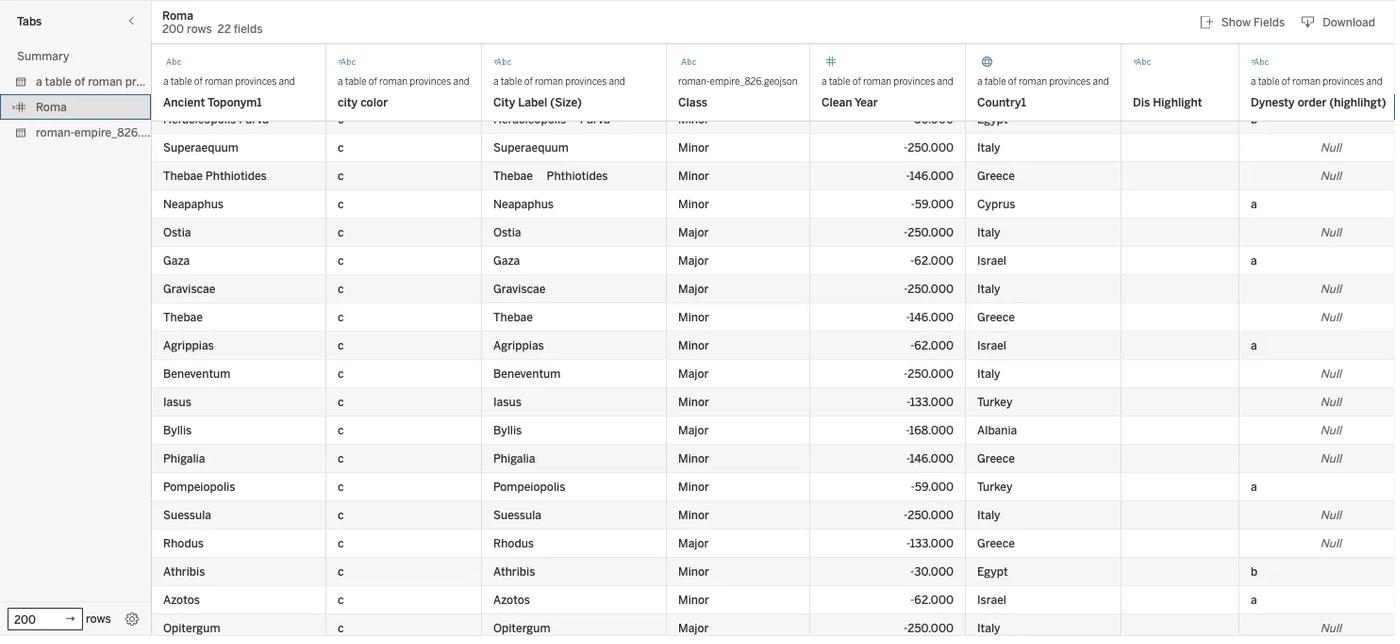Task type: locate. For each thing, give the bounding box(es) containing it.
row group containing phigalia
[[152, 445, 1395, 637]]

1 horizontal spatial roman-
[[678, 75, 710, 87]]

18 row from the top
[[152, 587, 1395, 615]]

0 horizontal spatial phigalia
[[163, 452, 205, 466]]

62.000 for gaza
[[915, 254, 954, 268]]

minor for thebae
[[678, 311, 709, 325]]

fields
[[234, 22, 263, 36]]

2 minor from the top
[[678, 169, 709, 183]]

minor for phigalia
[[678, 452, 709, 466]]

1 vertical spatial empire_826.geojson
[[74, 125, 182, 139]]

0 horizontal spatial gaza
[[163, 254, 190, 268]]

c for iasus
[[338, 396, 344, 409]]

0 vertical spatial 59.000
[[915, 198, 954, 211]]

2 -250.000 from the top
[[904, 226, 954, 240]]

1 horizontal spatial roma
[[162, 8, 193, 22]]

1 horizontal spatial ostia
[[493, 226, 521, 240]]

major for gaza
[[678, 254, 709, 268]]

1 -250.000 from the top
[[904, 141, 954, 155]]

1 horizontal spatial neapaphus
[[493, 198, 554, 211]]

table inside a table of roman provinces and ancient toponym1
[[171, 75, 192, 87]]

0 vertical spatial 146.000
[[910, 169, 954, 183]]

italy for beneventum
[[977, 367, 1001, 381]]

2 250.000 from the top
[[908, 226, 954, 240]]

and inside a table of roman provinces and city label (size)
[[609, 75, 625, 87]]

10 c from the top
[[338, 396, 344, 409]]

7 minor from the top
[[678, 452, 709, 466]]

1 horizontal spatial gaza
[[493, 254, 520, 268]]

16 c from the top
[[338, 566, 344, 579]]

rows right rows text field
[[86, 613, 111, 626]]

dynesty
[[1251, 96, 1295, 109]]

table up city color
[[345, 75, 367, 87]]

2 neapaphus from the left
[[493, 198, 554, 211]]

a table of roman provinces and ancient toponym1
[[163, 75, 295, 109]]

59.000 left cyprus
[[915, 198, 954, 211]]

9 minor from the top
[[678, 509, 709, 523]]

null for rhodus
[[1321, 537, 1342, 551]]

row containing athribis
[[152, 559, 1395, 587]]

2 -133.000 from the top
[[907, 537, 954, 551]]

1 horizontal spatial rows
[[187, 22, 212, 36]]

1 italy from the top
[[977, 141, 1001, 155]]

-146.000
[[906, 169, 954, 183], [906, 311, 954, 325], [906, 452, 954, 466]]

table up ancient
[[171, 75, 192, 87]]

133.000
[[910, 396, 954, 409], [910, 537, 954, 551]]

3 146.000 from the top
[[910, 452, 954, 466]]

-59.000 for turkey
[[911, 481, 954, 494]]

roman up toponym1
[[205, 75, 233, 87]]

- for opitergum
[[904, 622, 908, 636]]

of down summary table element
[[74, 75, 85, 88]]

1 horizontal spatial opitergum
[[493, 622, 550, 636]]

row containing agrippias
[[152, 332, 1395, 360]]

1 -59.000 from the top
[[911, 198, 954, 211]]

string image
[[338, 53, 357, 72], [1133, 53, 1152, 72]]

1 suessula from the left
[[163, 509, 211, 523]]

order
[[1298, 96, 1327, 109]]

4 italy from the top
[[977, 367, 1001, 381]]

1 -62.000 from the top
[[911, 254, 954, 268]]

ostia
[[163, 226, 191, 240], [493, 226, 521, 240]]

0 vertical spatial empire_826.geojson
[[710, 75, 798, 87]]

null for graviscae
[[1321, 283, 1342, 296]]

roman-
[[678, 75, 710, 87], [36, 125, 74, 139]]

0 vertical spatial turkey
[[977, 396, 1013, 409]]

- for byllis
[[906, 424, 910, 438]]

3 string image from the left
[[678, 53, 697, 72]]

italy
[[977, 141, 1001, 155], [977, 226, 1001, 240], [977, 283, 1001, 296], [977, 367, 1001, 381], [977, 509, 1001, 523], [977, 622, 1001, 636]]

1 horizontal spatial iasus
[[493, 396, 522, 409]]

-59.000 down 168.000
[[911, 481, 954, 494]]

1 horizontal spatial phigalia
[[493, 452, 535, 466]]

1 horizontal spatial suessula
[[493, 509, 542, 523]]

a table of roman provinces and for dynesty order (highlihgt)
[[1251, 75, 1383, 87]]

1 turkey from the top
[[977, 396, 1013, 409]]

1 vertical spatial -146.000
[[906, 311, 954, 325]]

1 133.000 from the top
[[910, 396, 954, 409]]

roman up order
[[1293, 75, 1321, 87]]

table
[[45, 75, 72, 88], [171, 75, 192, 87], [345, 75, 367, 87], [501, 75, 522, 87], [829, 75, 851, 87], [985, 75, 1006, 87], [1258, 75, 1280, 87]]

- for gaza
[[911, 254, 915, 268]]

greece for thebae     phthiotides
[[977, 169, 1015, 183]]

c for suessula
[[338, 509, 344, 523]]

1 phthiotides from the left
[[206, 169, 267, 183]]

roma for roma
[[36, 100, 67, 114]]

row containing superaequum
[[152, 134, 1395, 162]]

13 c from the top
[[338, 481, 344, 494]]

7 major from the top
[[678, 622, 709, 636]]

2 null from the top
[[1321, 169, 1342, 183]]

agrippias
[[163, 339, 214, 353], [493, 339, 544, 353]]

- for pompeiopolis
[[911, 481, 915, 494]]

4 minor from the top
[[678, 311, 709, 325]]

c for rhodus
[[338, 537, 344, 551]]

1 -146.000 from the top
[[906, 169, 954, 183]]

3 greece from the top
[[977, 452, 1015, 466]]

of inside row group
[[74, 75, 85, 88]]

22
[[218, 22, 231, 36]]

10 row from the top
[[152, 360, 1395, 389]]

0 vertical spatial -146.000
[[906, 169, 954, 183]]

1 greece from the top
[[977, 169, 1015, 183]]

0 horizontal spatial string image
[[338, 53, 357, 72]]

minor for thebae     phthiotides
[[678, 169, 709, 183]]

roma
[[162, 8, 193, 22], [36, 100, 67, 114]]

2 agrippias from the left
[[493, 339, 544, 353]]

of up country1
[[1008, 75, 1017, 87]]

a table of roman provinces and up country1
[[977, 75, 1109, 87]]

a table of roman provinces and up dynesty order (highlihgt)
[[1251, 75, 1383, 87]]

gaza
[[163, 254, 190, 268], [493, 254, 520, 268]]

0 vertical spatial -62.000
[[911, 254, 954, 268]]

ostia down thebae phthiotides
[[163, 226, 191, 240]]

2 azotos from the left
[[493, 594, 530, 608]]

null for byllis
[[1321, 424, 1342, 438]]

italy for superaequum
[[977, 141, 1001, 155]]

suessula
[[163, 509, 211, 523], [493, 509, 542, 523]]

roma up roman-empire_826.geojson table element
[[36, 100, 67, 114]]

provinces inside a table of roman provinces and ancient toponym1
[[235, 75, 277, 87]]

phthiotides for thebae     phthiotides
[[547, 169, 608, 183]]

59.000
[[915, 198, 954, 211], [915, 481, 954, 494]]

beneventum
[[163, 367, 230, 381], [493, 367, 561, 381]]

9 null from the top
[[1321, 452, 1342, 466]]

1 horizontal spatial superaequum
[[493, 141, 569, 155]]

-250.000 for superaequum
[[904, 141, 954, 155]]

-250.000 for ostia
[[904, 226, 954, 240]]

0 vertical spatial rows
[[187, 22, 212, 36]]

4 major from the top
[[678, 367, 709, 381]]

table up dynesty
[[1258, 75, 1280, 87]]

major for beneventum
[[678, 367, 709, 381]]

thebae phthiotides
[[163, 169, 267, 183]]

c for pompeiopolis
[[338, 481, 344, 494]]

city color
[[338, 96, 388, 109]]

turkey for 133.000
[[977, 396, 1013, 409]]

0 horizontal spatial ostia
[[163, 226, 191, 240]]

0 horizontal spatial empire_826.geojson
[[74, 125, 182, 139]]

row group containing thebae phthiotides
[[152, 162, 1395, 445]]

show fields
[[1222, 15, 1285, 29]]

1 vertical spatial -59.000
[[911, 481, 954, 494]]

1 horizontal spatial string image
[[1133, 53, 1152, 72]]

string image up class
[[678, 53, 697, 72]]

133.000 up -30.000
[[910, 537, 954, 551]]

neapaphus down thebae     phthiotides at the left top of the page
[[493, 198, 554, 211]]

3 cell from the left
[[482, 106, 667, 134]]

a table of roman provinces and up year
[[822, 75, 954, 87]]

pompeiopolis
[[163, 481, 235, 494], [493, 481, 566, 494]]

thebae
[[163, 169, 203, 183], [493, 169, 533, 183], [163, 311, 203, 325], [493, 311, 533, 325]]

of inside a table of roman provinces and city label (size)
[[524, 75, 533, 87]]

roman down summary table element
[[88, 75, 122, 88]]

0 horizontal spatial agrippias
[[163, 339, 214, 353]]

roman- inside row group
[[36, 125, 74, 139]]

1 vertical spatial -62.000
[[911, 339, 954, 353]]

empire_826.geojson inside roman-empire_826.geojson class
[[710, 75, 798, 87]]

a table of roman provinces and inside row group
[[36, 75, 199, 88]]

1 vertical spatial 146.000
[[910, 311, 954, 325]]

1 horizontal spatial byllis
[[493, 424, 522, 438]]

roman inside a table of roman provinces and ancient toponym1
[[205, 75, 233, 87]]

- for rhodus
[[907, 537, 910, 551]]

table inside a table of roman provinces and  table element
[[45, 75, 72, 88]]

city
[[493, 96, 515, 109]]

null
[[1321, 141, 1342, 155], [1321, 169, 1342, 183], [1321, 226, 1342, 240], [1321, 283, 1342, 296], [1321, 311, 1342, 325], [1321, 367, 1342, 381], [1321, 396, 1342, 409], [1321, 424, 1342, 438], [1321, 452, 1342, 466], [1321, 509, 1342, 523], [1321, 537, 1342, 551], [1321, 622, 1342, 636]]

neapaphus
[[163, 198, 224, 211], [493, 198, 554, 211]]

a table of roman provinces and
[[36, 75, 199, 88], [338, 75, 470, 87], [822, 75, 954, 87], [977, 75, 1109, 87], [1251, 75, 1383, 87]]

8 minor from the top
[[678, 481, 709, 494]]

-59.000
[[911, 198, 954, 211], [911, 481, 954, 494]]

table down number image
[[829, 75, 851, 87]]

of up dynesty
[[1282, 75, 1291, 87]]

-133.000
[[907, 396, 954, 409], [907, 537, 954, 551]]

0 vertical spatial israel
[[977, 254, 1007, 268]]

roman up label
[[535, 75, 563, 87]]

2 c from the top
[[338, 169, 344, 183]]

phthiotides down toponym1
[[206, 169, 267, 183]]

of up ancient
[[194, 75, 203, 87]]

byllis
[[163, 424, 192, 438], [493, 424, 522, 438]]

dis
[[1133, 96, 1150, 109]]

18 c from the top
[[338, 622, 344, 636]]

c for beneventum
[[338, 367, 344, 381]]

1 c from the top
[[338, 141, 344, 155]]

string image
[[163, 53, 182, 72], [493, 53, 512, 72], [678, 53, 697, 72], [1251, 53, 1270, 72]]

250.000
[[908, 141, 954, 155], [908, 226, 954, 240], [908, 283, 954, 296], [908, 367, 954, 381], [908, 509, 954, 523], [908, 622, 954, 636]]

2 italy from the top
[[977, 226, 1001, 240]]

0 vertical spatial -133.000
[[907, 396, 954, 409]]

of up color
[[369, 75, 377, 87]]

class
[[678, 96, 708, 109]]

major for byllis
[[678, 424, 709, 438]]

roman-empire_826.geojson table element
[[0, 120, 182, 145]]

0 horizontal spatial roma
[[36, 100, 67, 114]]

1 vertical spatial turkey
[[977, 481, 1013, 494]]

of up clean year at the top
[[853, 75, 861, 87]]

row group
[[152, 0, 1395, 162], [0, 43, 199, 145], [152, 162, 1395, 445], [152, 445, 1395, 637]]

2 vertical spatial -146.000
[[906, 452, 954, 466]]

-
[[904, 141, 908, 155], [906, 169, 910, 183], [911, 198, 915, 211], [904, 226, 908, 240], [911, 254, 915, 268], [904, 283, 908, 296], [906, 311, 910, 325], [911, 339, 915, 353], [904, 367, 908, 381], [907, 396, 910, 409], [906, 424, 910, 438], [906, 452, 910, 466], [911, 481, 915, 494], [904, 509, 908, 523], [907, 537, 910, 551], [911, 566, 914, 579], [911, 594, 915, 608], [904, 622, 908, 636]]

-30.000
[[911, 566, 954, 579]]

4 -250.000 from the top
[[904, 367, 954, 381]]

and inside a table of roman provinces and ancient toponym1
[[279, 75, 295, 87]]

c for azotos
[[338, 594, 344, 608]]

-250.000
[[904, 141, 954, 155], [904, 226, 954, 240], [904, 283, 954, 296], [904, 367, 954, 381], [904, 509, 954, 523], [904, 622, 954, 636]]

6 minor from the top
[[678, 396, 709, 409]]

opitergum
[[163, 622, 220, 636], [493, 622, 550, 636]]

roman- down roma field table element
[[36, 125, 74, 139]]

1 israel from the top
[[977, 254, 1007, 268]]

and
[[179, 75, 199, 88], [279, 75, 295, 87], [453, 75, 470, 87], [609, 75, 625, 87], [937, 75, 954, 87], [1093, 75, 1109, 87], [1367, 75, 1383, 87]]

table down geographic image
[[985, 75, 1006, 87]]

1 horizontal spatial graviscae
[[493, 283, 546, 296]]

empire_826.geojson for roman-empire_826.geojson
[[74, 125, 182, 139]]

133.000 up 168.000
[[910, 396, 954, 409]]

9 c from the top
[[338, 367, 344, 381]]

14 row from the top
[[152, 474, 1395, 502]]

iasus
[[163, 396, 191, 409], [493, 396, 522, 409]]

1 major from the top
[[678, 226, 709, 240]]

roman
[[88, 75, 122, 88], [205, 75, 233, 87], [379, 75, 408, 87], [535, 75, 563, 87], [863, 75, 892, 87], [1019, 75, 1047, 87], [1293, 75, 1321, 87]]

graviscae
[[163, 283, 215, 296], [493, 283, 546, 296]]

empire_826.geojson inside row group
[[74, 125, 182, 139]]

19 row from the top
[[152, 615, 1395, 637]]

of
[[74, 75, 85, 88], [194, 75, 203, 87], [369, 75, 377, 87], [524, 75, 533, 87], [853, 75, 861, 87], [1008, 75, 1017, 87], [1282, 75, 1291, 87]]

phthiotides
[[206, 169, 267, 183], [547, 169, 608, 183]]

0 horizontal spatial phthiotides
[[206, 169, 267, 183]]

phthiotides down (size) on the top left of the page
[[547, 169, 608, 183]]

c for byllis
[[338, 424, 344, 438]]

-146.000 for cyprus
[[906, 169, 954, 183]]

israel up the albania
[[977, 339, 1007, 353]]

1 horizontal spatial phthiotides
[[547, 169, 608, 183]]

dis highlight
[[1133, 96, 1202, 109]]

minor for neapaphus
[[678, 198, 709, 211]]

4 250.000 from the top
[[908, 367, 954, 381]]

null for suessula
[[1321, 509, 1342, 523]]

greece for phigalia
[[977, 452, 1015, 466]]

5 minor from the top
[[678, 339, 709, 353]]

- for thebae     phthiotides
[[906, 169, 910, 183]]

2 israel from the top
[[977, 339, 1007, 353]]

2 major from the top
[[678, 254, 709, 268]]

3 null from the top
[[1321, 226, 1342, 240]]

1 146.000 from the top
[[910, 169, 954, 183]]

null for iasus
[[1321, 396, 1342, 409]]

0 horizontal spatial athribis
[[163, 566, 205, 579]]

roma field table element
[[0, 94, 151, 120]]

12 row from the top
[[152, 417, 1395, 445]]

5 italy from the top
[[977, 509, 1001, 523]]

2 vertical spatial 62.000
[[915, 594, 954, 608]]

3 major from the top
[[678, 283, 709, 296]]

6 major from the top
[[678, 537, 709, 551]]

0 horizontal spatial opitergum
[[163, 622, 220, 636]]

11 null from the top
[[1321, 537, 1342, 551]]

string image up city
[[493, 53, 512, 72]]

row containing phigalia
[[152, 445, 1395, 474]]

2 -59.000 from the top
[[911, 481, 954, 494]]

major for graviscae
[[678, 283, 709, 296]]

1 vertical spatial 133.000
[[910, 537, 954, 551]]

minor for suessula
[[678, 509, 709, 523]]

9 row from the top
[[152, 332, 1395, 360]]

- for azotos
[[911, 594, 915, 608]]

- for superaequum
[[904, 141, 908, 155]]

a
[[36, 75, 42, 88], [163, 75, 168, 87], [338, 75, 343, 87], [493, 75, 499, 87], [822, 75, 827, 87], [977, 75, 983, 87], [1251, 75, 1256, 87], [1251, 198, 1257, 211], [1251, 254, 1257, 268], [1251, 339, 1257, 353], [1251, 481, 1257, 494], [1251, 594, 1257, 608]]

3 -62.000 from the top
[[911, 594, 954, 608]]

0 horizontal spatial byllis
[[163, 424, 192, 438]]

israel for azotos
[[977, 594, 1007, 608]]

phigalia
[[163, 452, 205, 466], [493, 452, 535, 466]]

2 vertical spatial -62.000
[[911, 594, 954, 608]]

roman- inside roman-empire_826.geojson class
[[678, 75, 710, 87]]

5 c from the top
[[338, 254, 344, 268]]

rhodus
[[163, 537, 204, 551], [493, 537, 534, 551]]

-168.000
[[906, 424, 954, 438]]

superaequum up thebae     phthiotides at the left top of the page
[[493, 141, 569, 155]]

2 62.000 from the top
[[915, 339, 954, 353]]

62.000
[[915, 254, 954, 268], [915, 339, 954, 353], [915, 594, 954, 608]]

0 vertical spatial 133.000
[[910, 396, 954, 409]]

azotos
[[163, 594, 200, 608], [493, 594, 530, 608]]

0 horizontal spatial neapaphus
[[163, 198, 224, 211]]

1 horizontal spatial azotos
[[493, 594, 530, 608]]

1 vertical spatial israel
[[977, 339, 1007, 353]]

-133.000 for turkey
[[907, 396, 954, 409]]

clean
[[822, 96, 852, 109]]

greece for thebae
[[977, 311, 1015, 325]]

1 superaequum from the left
[[163, 141, 238, 155]]

table down summary
[[45, 75, 72, 88]]

string image down 'show fields'
[[1251, 53, 1270, 72]]

a table of roman provinces and for city color
[[338, 75, 470, 87]]

0 horizontal spatial roman-
[[36, 125, 74, 139]]

1 horizontal spatial rhodus
[[493, 537, 534, 551]]

0 horizontal spatial superaequum
[[163, 141, 238, 155]]

greece
[[977, 169, 1015, 183], [977, 311, 1015, 325], [977, 452, 1015, 466], [977, 537, 1015, 551]]

1 59.000 from the top
[[915, 198, 954, 211]]

turkey up the albania
[[977, 396, 1013, 409]]

turkey down the albania
[[977, 481, 1013, 494]]

16 row from the top
[[152, 530, 1395, 559]]

empire_826.geojson
[[710, 75, 798, 87], [74, 125, 182, 139]]

1 horizontal spatial agrippias
[[493, 339, 544, 353]]

a table of roman provinces and up color
[[338, 75, 470, 87]]

row containing byllis
[[152, 417, 1395, 445]]

2 vertical spatial 146.000
[[910, 452, 954, 466]]

0 vertical spatial -59.000
[[911, 198, 954, 211]]

1 vertical spatial roma
[[36, 100, 67, 114]]

0 horizontal spatial graviscae
[[163, 283, 215, 296]]

roma inside roma 200 rows  22 fields
[[162, 8, 193, 22]]

1 vertical spatial 62.000
[[915, 339, 954, 353]]

string image up dis
[[1133, 53, 1152, 72]]

146.000 for cyprus
[[910, 169, 954, 183]]

roma left 22
[[162, 8, 193, 22]]

1 horizontal spatial empire_826.geojson
[[710, 75, 798, 87]]

-62.000
[[911, 254, 954, 268], [911, 339, 954, 353], [911, 594, 954, 608]]

roman- for roman-empire_826.geojson class
[[678, 75, 710, 87]]

15 row from the top
[[152, 502, 1395, 530]]

2 vertical spatial israel
[[977, 594, 1007, 608]]

row containing thebae phthiotides
[[152, 162, 1395, 191]]

17 c from the top
[[338, 594, 344, 608]]

250.000 for opitergum
[[908, 622, 954, 636]]

3 250.000 from the top
[[908, 283, 954, 296]]

-133.000 up -168.000
[[907, 396, 954, 409]]

minor for pompeiopolis
[[678, 481, 709, 494]]

major for rhodus
[[678, 537, 709, 551]]

4 row from the top
[[152, 191, 1395, 219]]

israel down egypt
[[977, 594, 1007, 608]]

1 vertical spatial roman-
[[36, 125, 74, 139]]

0 horizontal spatial beneventum
[[163, 367, 230, 381]]

null for superaequum
[[1321, 141, 1342, 155]]

13 row from the top
[[152, 445, 1395, 474]]

5 major from the top
[[678, 424, 709, 438]]

0 horizontal spatial rhodus
[[163, 537, 204, 551]]

row
[[152, 106, 1395, 134], [152, 134, 1395, 162], [152, 162, 1395, 191], [152, 191, 1395, 219], [152, 219, 1395, 247], [152, 247, 1395, 275], [152, 275, 1395, 304], [152, 304, 1395, 332], [152, 332, 1395, 360], [152, 360, 1395, 389], [152, 389, 1395, 417], [152, 417, 1395, 445], [152, 445, 1395, 474], [152, 474, 1395, 502], [152, 502, 1395, 530], [152, 530, 1395, 559], [152, 559, 1395, 587], [152, 587, 1395, 615], [152, 615, 1395, 637]]

2 phthiotides from the left
[[547, 169, 608, 183]]

12 c from the top
[[338, 452, 344, 466]]

provinces
[[125, 75, 176, 88], [235, 75, 277, 87], [410, 75, 451, 87], [565, 75, 607, 87], [894, 75, 935, 87], [1049, 75, 1091, 87], [1323, 75, 1365, 87]]

neapaphus down thebae phthiotides
[[163, 198, 224, 211]]

1 string image from the left
[[338, 53, 357, 72]]

athribis
[[163, 566, 205, 579], [493, 566, 535, 579]]

1 250.000 from the top
[[908, 141, 954, 155]]

1 minor from the top
[[678, 141, 709, 155]]

168.000
[[910, 424, 954, 438]]

cell
[[152, 106, 326, 134], [326, 106, 482, 134], [482, 106, 667, 134], [667, 106, 810, 134], [810, 106, 966, 134], [966, 106, 1122, 134], [1122, 106, 1240, 134], [1240, 106, 1395, 134]]

-59.000 left cyprus
[[911, 198, 954, 211]]

c for neapaphus
[[338, 198, 344, 211]]

8 row from the top
[[152, 304, 1395, 332]]

0 vertical spatial roman-
[[678, 75, 710, 87]]

0 horizontal spatial rows
[[86, 613, 111, 626]]

11 minor from the top
[[678, 594, 709, 608]]

1 horizontal spatial pompeiopolis
[[493, 481, 566, 494]]

roman- up class
[[678, 75, 710, 87]]

1 vertical spatial rows
[[86, 613, 111, 626]]

3 minor from the top
[[678, 198, 709, 211]]

6 italy from the top
[[977, 622, 1001, 636]]

146.000
[[910, 169, 954, 183], [910, 311, 954, 325], [910, 452, 954, 466]]

major
[[678, 226, 709, 240], [678, 254, 709, 268], [678, 283, 709, 296], [678, 367, 709, 381], [678, 424, 709, 438], [678, 537, 709, 551], [678, 622, 709, 636]]

a table of roman provinces and for country1
[[977, 75, 1109, 87]]

null for phigalia
[[1321, 452, 1342, 466]]

0 horizontal spatial suessula
[[163, 509, 211, 523]]

row group containing summary
[[0, 43, 199, 145]]

1 null from the top
[[1321, 141, 1342, 155]]

7 row from the top
[[152, 275, 1395, 304]]

ostia down thebae     phthiotides at the left top of the page
[[493, 226, 521, 240]]

turkey for 59.000
[[977, 481, 1013, 494]]

1 horizontal spatial athribis
[[493, 566, 535, 579]]

string image down 200
[[163, 53, 182, 72]]

superaequum up thebae phthiotides
[[163, 141, 238, 155]]

6 -250.000 from the top
[[904, 622, 954, 636]]

clean year
[[822, 96, 878, 109]]

1 vertical spatial 59.000
[[915, 481, 954, 494]]

2 ostia from the left
[[493, 226, 521, 240]]

-133.000 up -30.000
[[907, 537, 954, 551]]

200
[[162, 22, 184, 36]]

israel
[[977, 254, 1007, 268], [977, 339, 1007, 353], [977, 594, 1007, 608]]

1 horizontal spatial beneventum
[[493, 367, 561, 381]]

roman up country1
[[1019, 75, 1047, 87]]

rows left 22
[[187, 22, 212, 36]]

59.000 down 168.000
[[915, 481, 954, 494]]

1 vertical spatial -133.000
[[907, 537, 954, 551]]

0 vertical spatial 62.000
[[915, 254, 954, 268]]

0 vertical spatial roma
[[162, 8, 193, 22]]

superaequum
[[163, 141, 238, 155], [493, 141, 569, 155]]

0 horizontal spatial pompeiopolis
[[163, 481, 235, 494]]

turkey
[[977, 396, 1013, 409], [977, 481, 1013, 494]]

c
[[338, 141, 344, 155], [338, 169, 344, 183], [338, 198, 344, 211], [338, 226, 344, 240], [338, 254, 344, 268], [338, 283, 344, 296], [338, 311, 344, 325], [338, 339, 344, 353], [338, 367, 344, 381], [338, 396, 344, 409], [338, 424, 344, 438], [338, 452, 344, 466], [338, 481, 344, 494], [338, 509, 344, 523], [338, 537, 344, 551], [338, 566, 344, 579], [338, 594, 344, 608], [338, 622, 344, 636]]

2 string image from the left
[[1133, 53, 1152, 72]]

a table of roman provinces and down summary table element
[[36, 75, 199, 88]]

minor
[[678, 141, 709, 155], [678, 169, 709, 183], [678, 198, 709, 211], [678, 311, 709, 325], [678, 339, 709, 353], [678, 396, 709, 409], [678, 452, 709, 466], [678, 481, 709, 494], [678, 509, 709, 523], [678, 566, 709, 579], [678, 594, 709, 608]]

62.000 for azotos
[[915, 594, 954, 608]]

6 null from the top
[[1321, 367, 1342, 381]]

6 cell from the left
[[966, 106, 1122, 134]]

0 horizontal spatial azotos
[[163, 594, 200, 608]]

table up city
[[501, 75, 522, 87]]

rows
[[187, 22, 212, 36], [86, 613, 111, 626]]

-133.000 for greece
[[907, 537, 954, 551]]

israel down cyprus
[[977, 254, 1007, 268]]

string image up city
[[338, 53, 357, 72]]

2 suessula from the left
[[493, 509, 542, 523]]

-62.000 for agrippias
[[911, 339, 954, 353]]

0 horizontal spatial iasus
[[163, 396, 191, 409]]

of up label
[[524, 75, 533, 87]]



Task type: vqa. For each thing, say whether or not it's contained in the screenshot.


Task type: describe. For each thing, give the bounding box(es) containing it.
- for agrippias
[[911, 339, 915, 353]]

250.000 for graviscae
[[908, 283, 954, 296]]

- for graviscae
[[904, 283, 908, 296]]

city
[[338, 96, 358, 109]]

minor for agrippias
[[678, 339, 709, 353]]

2 string image from the left
[[493, 53, 512, 72]]

roman inside row group
[[88, 75, 122, 88]]

phthiotides for thebae phthiotides
[[206, 169, 267, 183]]

2 byllis from the left
[[493, 424, 522, 438]]

row containing thebae
[[152, 304, 1395, 332]]

59.000 for cyprus
[[915, 198, 954, 211]]

row containing azotos
[[152, 587, 1395, 615]]

c for phigalia
[[338, 452, 344, 466]]

null for thebae     phthiotides
[[1321, 169, 1342, 183]]

fields
[[1254, 15, 1285, 29]]

label
[[518, 96, 548, 109]]

1 gaza from the left
[[163, 254, 190, 268]]

show fields button
[[1192, 10, 1294, 34]]

empire_826.geojson for roman-empire_826.geojson class
[[710, 75, 798, 87]]

1 beneventum from the left
[[163, 367, 230, 381]]

rows text field
[[8, 609, 83, 631]]

(size)
[[550, 96, 582, 109]]

1 ostia from the left
[[163, 226, 191, 240]]

(highlihgt)
[[1330, 96, 1386, 109]]

2 superaequum from the left
[[493, 141, 569, 155]]

roma for roma 200 rows  22 fields
[[162, 8, 193, 22]]

roman inside a table of roman provinces and city label (size)
[[535, 75, 563, 87]]

2 -146.000 from the top
[[906, 311, 954, 325]]

1 opitergum from the left
[[163, 622, 220, 636]]

-146.000 for turkey
[[906, 452, 954, 466]]

albania
[[977, 424, 1017, 438]]

italy for graviscae
[[977, 283, 1001, 296]]

highlight
[[1153, 96, 1202, 109]]

7 cell from the left
[[1122, 106, 1240, 134]]

1 pompeiopolis from the left
[[163, 481, 235, 494]]

view data table grid
[[152, 0, 1395, 637]]

roman-empire_826.geojson class
[[678, 75, 798, 109]]

of inside a table of roman provinces and ancient toponym1
[[194, 75, 203, 87]]

italy for opitergum
[[977, 622, 1001, 636]]

2 pompeiopolis from the left
[[493, 481, 566, 494]]

-62.000 for azotos
[[911, 594, 954, 608]]

provinces inside a table of roman provinces and city label (size)
[[565, 75, 607, 87]]

2 gaza from the left
[[493, 254, 520, 268]]

-59.000 for cyprus
[[911, 198, 954, 211]]

250.000 for beneventum
[[908, 367, 954, 381]]

major for ostia
[[678, 226, 709, 240]]

-250.000 for suessula
[[904, 509, 954, 523]]

tabs
[[17, 14, 42, 28]]

250.000 for suessula
[[908, 509, 954, 523]]

62.000 for agrippias
[[915, 339, 954, 353]]

minor for superaequum
[[678, 141, 709, 155]]

null for beneventum
[[1321, 367, 1342, 381]]

null for ostia
[[1321, 226, 1342, 240]]

5 cell from the left
[[810, 106, 966, 134]]

2 rhodus from the left
[[493, 537, 534, 551]]

minor for athribis
[[678, 566, 709, 579]]

c for superaequum
[[338, 141, 344, 155]]

row group containing superaequum
[[152, 0, 1395, 162]]

thebae     phthiotides
[[493, 169, 608, 183]]

null for opitergum
[[1321, 622, 1342, 636]]

- for suessula
[[904, 509, 908, 523]]

1 iasus from the left
[[163, 396, 191, 409]]

4 cell from the left
[[667, 106, 810, 134]]

null for thebae
[[1321, 311, 1342, 325]]

roma 200 rows  22 fields
[[162, 8, 263, 36]]

row containing opitergum
[[152, 615, 1395, 637]]

c for ostia
[[338, 226, 344, 240]]

rows inside roma 200 rows  22 fields
[[187, 22, 212, 36]]

1 neapaphus from the left
[[163, 198, 224, 211]]

2 opitergum from the left
[[493, 622, 550, 636]]

row containing suessula
[[152, 502, 1395, 530]]

1 phigalia from the left
[[163, 452, 205, 466]]

c for thebae phthiotides
[[338, 169, 344, 183]]

2 146.000 from the top
[[910, 311, 954, 325]]

provinces inside row group
[[125, 75, 176, 88]]

a table of roman provinces and  table element
[[0, 69, 199, 94]]

4 string image from the left
[[1251, 53, 1270, 72]]

30.000
[[914, 566, 954, 579]]

row containing ostia
[[152, 219, 1395, 247]]

egypt
[[977, 566, 1008, 579]]

summary
[[17, 49, 69, 63]]

a inside a table of roman provinces and city label (size)
[[493, 75, 499, 87]]

1 graviscae from the left
[[163, 283, 215, 296]]

ancient
[[163, 96, 205, 109]]

c for athribis
[[338, 566, 344, 579]]

1 agrippias from the left
[[163, 339, 214, 353]]

toponym1
[[207, 96, 262, 109]]

major for opitergum
[[678, 622, 709, 636]]

133.000 for turkey
[[910, 396, 954, 409]]

- for iasus
[[907, 396, 910, 409]]

dynesty order (highlihgt)
[[1251, 96, 1386, 109]]

1 string image from the left
[[163, 53, 182, 72]]

2 graviscae from the left
[[493, 283, 546, 296]]

1 athribis from the left
[[163, 566, 205, 579]]

row containing beneventum
[[152, 360, 1395, 389]]

- for ostia
[[904, 226, 908, 240]]

133.000 for greece
[[910, 537, 954, 551]]

a table of roman provinces and for clean year
[[822, 75, 954, 87]]

-62.000 for gaza
[[911, 254, 954, 268]]

1 rhodus from the left
[[163, 537, 204, 551]]

roman- for roman-empire_826.geojson
[[36, 125, 74, 139]]

row containing gaza
[[152, 247, 1395, 275]]

table inside a table of roman provinces and city label (size)
[[501, 75, 522, 87]]

greece for rhodus
[[977, 537, 1015, 551]]

italy for ostia
[[977, 226, 1001, 240]]

roman-empire_826.geojson
[[36, 125, 182, 139]]

146.000 for turkey
[[910, 452, 954, 466]]

-250.000 for graviscae
[[904, 283, 954, 296]]

c for thebae
[[338, 311, 344, 325]]

2 iasus from the left
[[493, 396, 522, 409]]

1 azotos from the left
[[163, 594, 200, 608]]

b
[[1251, 566, 1258, 579]]

2 cell from the left
[[326, 106, 482, 134]]

row containing rhodus
[[152, 530, 1395, 559]]

geographic image
[[977, 53, 996, 72]]

italy for suessula
[[977, 509, 1001, 523]]

-250.000 for beneventum
[[904, 367, 954, 381]]

color
[[361, 96, 388, 109]]

- for neapaphus
[[911, 198, 915, 211]]

- for phigalia
[[906, 452, 910, 466]]

1 byllis from the left
[[163, 424, 192, 438]]

roman up color
[[379, 75, 408, 87]]

show
[[1222, 15, 1251, 29]]

year
[[855, 96, 878, 109]]

row containing graviscae
[[152, 275, 1395, 304]]

roman up year
[[863, 75, 892, 87]]

summary table element
[[0, 43, 151, 69]]

a table of roman provinces and city label (size)
[[493, 75, 625, 109]]

- for beneventum
[[904, 367, 908, 381]]

2 phigalia from the left
[[493, 452, 535, 466]]

israel for gaza
[[977, 254, 1007, 268]]

country1
[[977, 96, 1026, 109]]

a inside a table of roman provinces and ancient toponym1
[[163, 75, 168, 87]]

1 row from the top
[[152, 106, 1395, 134]]

59.000 for turkey
[[915, 481, 954, 494]]

number image
[[822, 53, 841, 72]]

250.000 for superaequum
[[908, 141, 954, 155]]

israel for agrippias
[[977, 339, 1007, 353]]

c for agrippias
[[338, 339, 344, 353]]

2 athribis from the left
[[493, 566, 535, 579]]

row containing neapaphus
[[152, 191, 1395, 219]]

- for athribis
[[911, 566, 914, 579]]

250.000 for ostia
[[908, 226, 954, 240]]

minor for iasus
[[678, 396, 709, 409]]

row containing pompeiopolis
[[152, 474, 1395, 502]]

c for graviscae
[[338, 283, 344, 296]]

2 beneventum from the left
[[493, 367, 561, 381]]

c for gaza
[[338, 254, 344, 268]]

cyprus
[[977, 198, 1016, 211]]

row containing iasus
[[152, 389, 1395, 417]]

8 cell from the left
[[1240, 106, 1395, 134]]

1 cell from the left
[[152, 106, 326, 134]]

-250.000 for opitergum
[[904, 622, 954, 636]]



